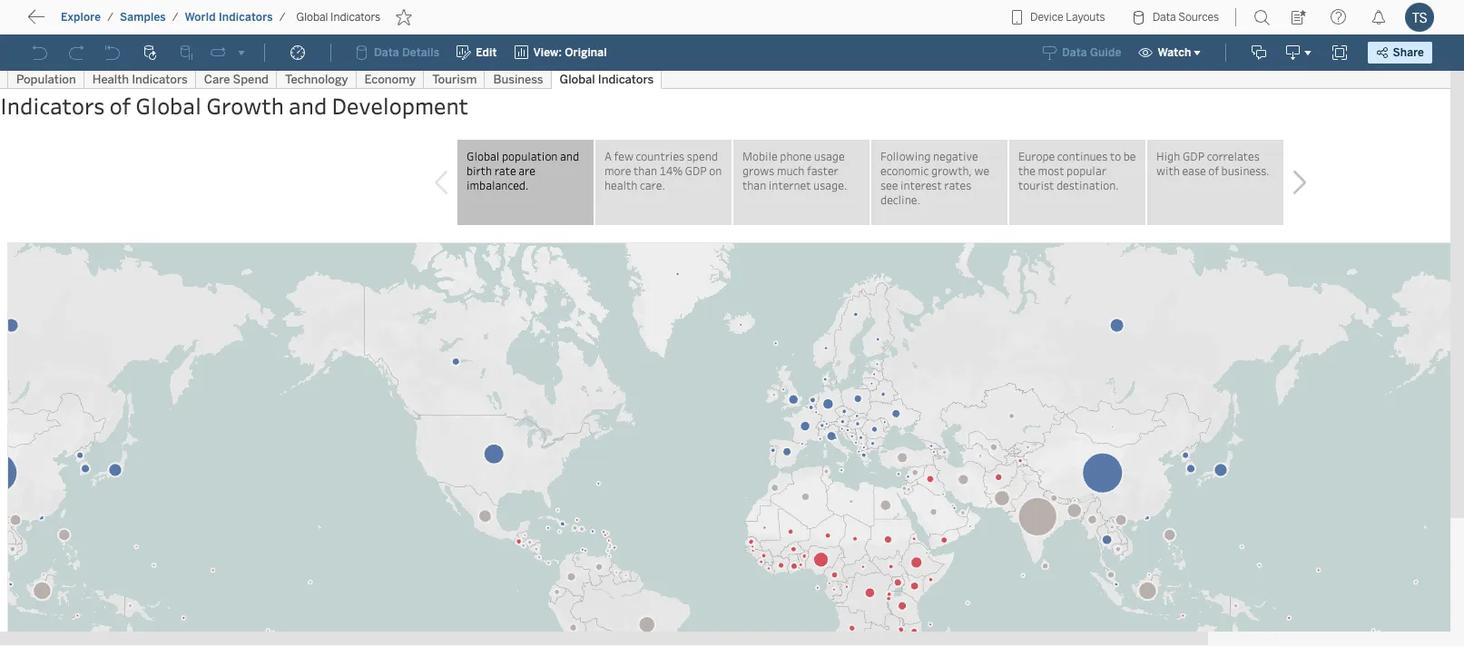 Task type: vqa. For each thing, say whether or not it's contained in the screenshot.
1st INDICATORS from the right
yes



Task type: locate. For each thing, give the bounding box(es) containing it.
to
[[82, 13, 96, 31]]

/ left global
[[279, 11, 286, 24]]

/ left world
[[172, 11, 178, 24]]

indicators
[[219, 11, 273, 24], [331, 11, 381, 24]]

0 horizontal spatial indicators
[[219, 11, 273, 24]]

2 horizontal spatial /
[[279, 11, 286, 24]]

indicators right global
[[331, 11, 381, 24]]

global indicators element
[[291, 11, 386, 24]]

explore / samples / world indicators /
[[61, 11, 286, 24]]

skip to content link
[[44, 10, 185, 34]]

content
[[100, 13, 156, 31]]

/ right to
[[107, 11, 113, 24]]

1 horizontal spatial indicators
[[331, 11, 381, 24]]

1 horizontal spatial /
[[172, 11, 178, 24]]

skip to content
[[47, 13, 156, 31]]

indicators right world
[[219, 11, 273, 24]]

0 horizontal spatial /
[[107, 11, 113, 24]]

/
[[107, 11, 113, 24], [172, 11, 178, 24], [279, 11, 286, 24]]

samples link
[[119, 10, 167, 25]]

1 / from the left
[[107, 11, 113, 24]]

world indicators link
[[184, 10, 274, 25]]

samples
[[120, 11, 166, 24]]

explore link
[[60, 10, 102, 25]]

3 / from the left
[[279, 11, 286, 24]]



Task type: describe. For each thing, give the bounding box(es) containing it.
global indicators
[[296, 11, 381, 24]]

2 / from the left
[[172, 11, 178, 24]]

skip
[[47, 13, 78, 31]]

global
[[296, 11, 328, 24]]

explore
[[61, 11, 101, 24]]

2 indicators from the left
[[331, 11, 381, 24]]

world
[[185, 11, 216, 24]]

1 indicators from the left
[[219, 11, 273, 24]]



